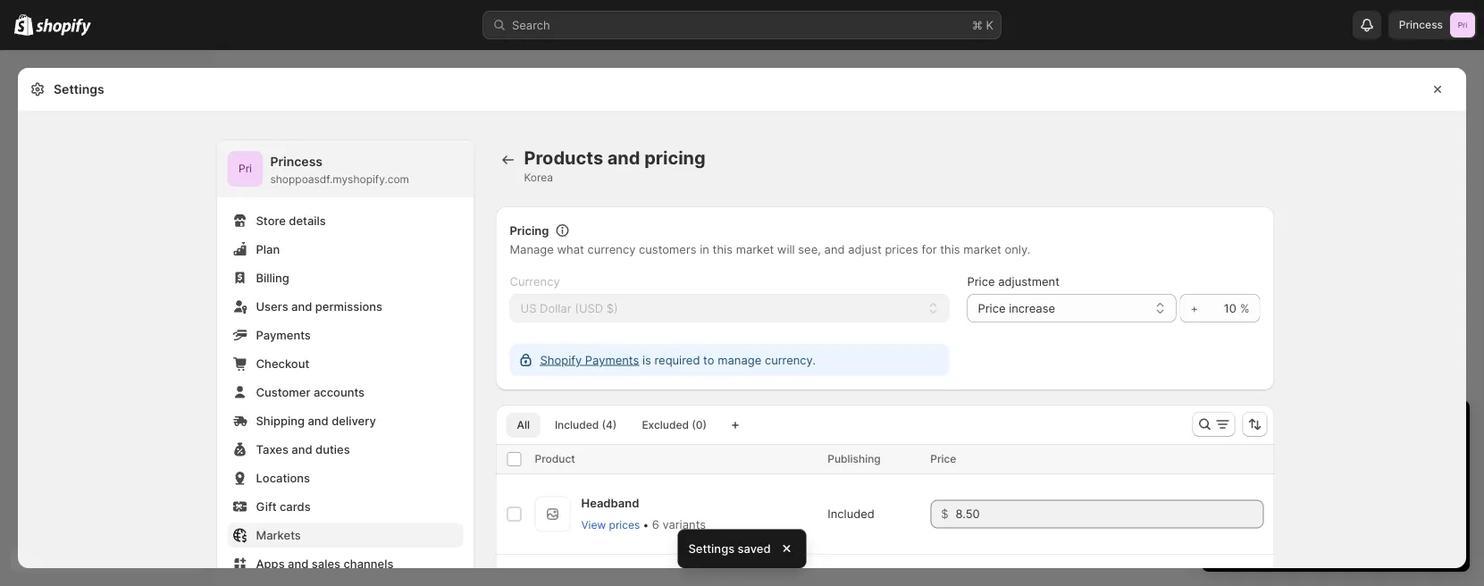 Task type: vqa. For each thing, say whether or not it's contained in the screenshot.
get:
yes



Task type: locate. For each thing, give the bounding box(es) containing it.
users
[[256, 299, 288, 313]]

your
[[1321, 416, 1358, 438], [1423, 484, 1447, 498]]

1 horizontal spatial settings
[[688, 541, 735, 555]]

dollar
[[540, 301, 571, 315]]

$ text field
[[956, 500, 1218, 529]]

store
[[1283, 484, 1311, 498], [1270, 502, 1298, 516]]

taxes and duties link
[[227, 437, 463, 462]]

0 vertical spatial price
[[967, 274, 995, 288]]

price up 'price increase'
[[967, 274, 995, 288]]

duties
[[315, 442, 350, 456]]

included left (4)
[[555, 419, 599, 432]]

prices left •
[[609, 519, 640, 532]]

and right users
[[291, 299, 312, 313]]

currency
[[510, 274, 560, 288]]

$50 app store credit link
[[1234, 484, 1346, 498]]

market left the will
[[736, 242, 774, 256]]

0 vertical spatial in
[[700, 242, 709, 256]]

1 vertical spatial in
[[1301, 416, 1316, 438]]

0 vertical spatial store
[[1283, 484, 1311, 498]]

a
[[1274, 449, 1281, 462]]

1 horizontal spatial this
[[940, 242, 960, 256]]

adjust
[[848, 242, 882, 256]]

app
[[1259, 484, 1280, 498]]

settings saved
[[688, 541, 771, 555]]

$50 app store credit
[[1234, 484, 1346, 498]]

2 this from the left
[[940, 242, 960, 256]]

shopify image
[[14, 14, 33, 36]]

1 horizontal spatial princess image
[[1450, 13, 1475, 38]]

prices right adjust
[[885, 242, 918, 256]]

price for price increase
[[978, 301, 1006, 315]]

payments
[[256, 328, 311, 342], [585, 353, 639, 367]]

your up plan
[[1321, 416, 1358, 438]]

in right left
[[1301, 416, 1316, 438]]

variants
[[662, 518, 706, 532]]

your up the features
[[1423, 484, 1447, 498]]

1
[[1220, 416, 1228, 438]]

princess image
[[1450, 13, 1475, 38], [227, 151, 263, 187]]

0 vertical spatial settings
[[54, 82, 104, 97]]

0 vertical spatial to
[[703, 353, 714, 367]]

1 day left in your trial button
[[1202, 400, 1470, 438]]

in
[[700, 242, 709, 256], [1301, 416, 1316, 438]]

manage
[[718, 353, 761, 367]]

2 horizontal spatial to
[[1349, 484, 1360, 498]]

markets
[[256, 528, 301, 542]]

for
[[922, 242, 937, 256], [1314, 466, 1329, 480]]

store down $50 app store credit
[[1270, 502, 1298, 516]]

switch
[[1220, 449, 1257, 462]]

features
[[1386, 502, 1432, 516]]

princess inside the princess shoppoasdf.myshopify.com
[[270, 154, 323, 169]]

price
[[967, 274, 995, 288], [978, 301, 1006, 315], [930, 453, 956, 466]]

and left pricing
[[607, 147, 640, 169]]

to left a
[[1260, 449, 1271, 462]]

1 vertical spatial prices
[[609, 519, 640, 532]]

2 vertical spatial to
[[1349, 484, 1360, 498]]

all
[[517, 419, 530, 432]]

users and permissions
[[256, 299, 382, 313]]

status
[[510, 344, 949, 376]]

0 horizontal spatial prices
[[609, 519, 640, 532]]

⌘ k
[[972, 18, 994, 32]]

included
[[555, 419, 599, 432], [828, 507, 875, 521]]

1 vertical spatial princess image
[[227, 151, 263, 187]]

1 vertical spatial price
[[978, 301, 1006, 315]]

shopify payments is required to manage currency.
[[540, 353, 816, 367]]

price down "price adjustment" at the top of the page
[[978, 301, 1006, 315]]

excluded (0) button
[[631, 413, 717, 438]]

your inside to customize your online store and add bonus features
[[1423, 484, 1447, 498]]

$50
[[1234, 484, 1256, 498]]

1 vertical spatial included
[[828, 507, 875, 521]]

settings
[[54, 82, 104, 97], [688, 541, 735, 555]]

tab list
[[503, 412, 721, 438]]

0 horizontal spatial for
[[922, 242, 937, 256]]

for down plan
[[1314, 466, 1329, 480]]

1 horizontal spatial princess
[[1399, 18, 1443, 31]]

settings inside dialog
[[54, 82, 104, 97]]

dialog
[[1473, 68, 1484, 568]]

details
[[289, 214, 326, 227]]

and right apps
[[288, 557, 309, 571]]

in right customers
[[700, 242, 709, 256]]

1 horizontal spatial included
[[828, 507, 875, 521]]

for inside settings dialog
[[922, 242, 937, 256]]

store down 'months'
[[1283, 484, 1311, 498]]

first 3 months for $1/month
[[1234, 466, 1384, 480]]

will
[[777, 242, 795, 256]]

plan link
[[227, 237, 463, 262]]

bonus
[[1349, 502, 1383, 516]]

princess shoppoasdf.myshopify.com
[[270, 154, 409, 186]]

included inside button
[[555, 419, 599, 432]]

0 horizontal spatial settings
[[54, 82, 104, 97]]

0 horizontal spatial payments
[[256, 328, 311, 342]]

0 horizontal spatial princess image
[[227, 151, 263, 187]]

1 horizontal spatial in
[[1301, 416, 1316, 438]]

0 vertical spatial for
[[922, 242, 937, 256]]

customer accounts link
[[227, 380, 463, 405]]

1 vertical spatial your
[[1423, 484, 1447, 498]]

0 horizontal spatial this
[[713, 242, 733, 256]]

0 vertical spatial princess
[[1399, 18, 1443, 31]]

shopify payments link
[[540, 353, 639, 367]]

is
[[642, 353, 651, 367]]

0 vertical spatial your
[[1321, 416, 1358, 438]]

0 horizontal spatial included
[[555, 419, 599, 432]]

0 horizontal spatial market
[[736, 242, 774, 256]]

currency
[[587, 242, 636, 256]]

shop settings menu element
[[217, 140, 474, 586]]

apps
[[256, 557, 285, 571]]

what
[[557, 242, 584, 256]]

payments left is
[[585, 353, 639, 367]]

and left add
[[1301, 502, 1322, 516]]

to inside status
[[703, 353, 714, 367]]

settings down shopify image
[[54, 82, 104, 97]]

1 vertical spatial to
[[1260, 449, 1271, 462]]

payments up checkout on the bottom left of the page
[[256, 328, 311, 342]]

and right see,
[[824, 242, 845, 256]]

0 vertical spatial prices
[[885, 242, 918, 256]]

0 horizontal spatial princess
[[270, 154, 323, 169]]

and down customer accounts
[[308, 414, 329, 428]]

1 horizontal spatial to
[[1260, 449, 1271, 462]]

1 horizontal spatial market
[[963, 242, 1001, 256]]

accounts
[[314, 385, 365, 399]]

this left only.
[[940, 242, 960, 256]]

status containing shopify payments
[[510, 344, 949, 376]]

shipping and delivery
[[256, 414, 376, 428]]

princess image inside the shop settings menu element
[[227, 151, 263, 187]]

1 horizontal spatial your
[[1423, 484, 1447, 498]]

channels
[[343, 557, 394, 571]]

1 horizontal spatial payments
[[585, 353, 639, 367]]

included down the publishing
[[828, 507, 875, 521]]

1 vertical spatial for
[[1314, 466, 1329, 480]]

search
[[512, 18, 550, 32]]

0 horizontal spatial your
[[1321, 416, 1358, 438]]

0 vertical spatial payments
[[256, 328, 311, 342]]

shipping and delivery link
[[227, 408, 463, 433]]

paid
[[1284, 449, 1308, 462]]

to
[[703, 353, 714, 367], [1260, 449, 1271, 462], [1349, 484, 1360, 498]]

1 vertical spatial princess
[[270, 154, 323, 169]]

included (4) button
[[544, 413, 628, 438]]

for right adjust
[[922, 242, 937, 256]]

$)
[[607, 301, 618, 315]]

to down $1/month
[[1349, 484, 1360, 498]]

included for included
[[828, 507, 875, 521]]

payments inside the shop settings menu element
[[256, 328, 311, 342]]

this right customers
[[713, 242, 733, 256]]

1 vertical spatial payments
[[585, 353, 639, 367]]

manage
[[510, 242, 554, 256]]

headband view prices • 6 variants
[[581, 496, 706, 532]]

princess for princess shoppoasdf.myshopify.com
[[270, 154, 323, 169]]

0 horizontal spatial to
[[703, 353, 714, 367]]

see,
[[798, 242, 821, 256]]

1 vertical spatial settings
[[688, 541, 735, 555]]

0 vertical spatial princess image
[[1450, 13, 1475, 38]]

1 vertical spatial store
[[1270, 502, 1298, 516]]

payments link
[[227, 323, 463, 348]]

1 horizontal spatial for
[[1314, 466, 1329, 480]]

market left only.
[[963, 242, 1001, 256]]

included for included (4)
[[555, 419, 599, 432]]

0 horizontal spatial in
[[700, 242, 709, 256]]

store inside to customize your online store and add bonus features
[[1270, 502, 1298, 516]]

tab list inside settings dialog
[[503, 412, 721, 438]]

tab list containing all
[[503, 412, 721, 438]]

settings down variants
[[688, 541, 735, 555]]

2 vertical spatial price
[[930, 453, 956, 466]]

1 day left in your trial
[[1220, 416, 1395, 438]]

months
[[1269, 466, 1311, 480]]

0 vertical spatial included
[[555, 419, 599, 432]]

to left manage
[[703, 353, 714, 367]]

store
[[256, 214, 286, 227]]

price up $
[[930, 453, 956, 466]]

view prices link
[[581, 519, 640, 532]]



Task type: describe. For each thing, give the bounding box(es) containing it.
saved
[[738, 541, 771, 555]]

to inside to customize your online store and add bonus features
[[1349, 484, 1360, 498]]

and up $1/month
[[1337, 449, 1358, 462]]

customers
[[639, 242, 697, 256]]

and inside products and pricing korea
[[607, 147, 640, 169]]

(usd
[[575, 301, 603, 315]]

markets link
[[227, 523, 463, 548]]

shopify image
[[36, 18, 91, 36]]

excluded
[[642, 419, 689, 432]]

price increase
[[978, 301, 1055, 315]]

view
[[581, 519, 606, 532]]

(0)
[[692, 419, 707, 432]]

3
[[1259, 466, 1266, 480]]

and right taxes on the left bottom of the page
[[292, 442, 312, 456]]

shopify
[[540, 353, 582, 367]]

taxes and duties
[[256, 442, 350, 456]]

and inside "link"
[[288, 557, 309, 571]]

and inside to customize your online store and add bonus features
[[1301, 502, 1322, 516]]

first
[[1234, 466, 1256, 480]]

$1/month
[[1332, 466, 1384, 480]]

us dollar (usd $)
[[520, 301, 618, 315]]

day
[[1233, 416, 1264, 438]]

to customize your online store and add bonus features
[[1234, 484, 1447, 516]]

products
[[524, 147, 603, 169]]

trial
[[1363, 416, 1395, 438]]

credit
[[1314, 484, 1346, 498]]

pricing
[[510, 223, 549, 237]]

korea
[[524, 171, 553, 184]]

currency.
[[765, 353, 816, 367]]

+
[[1191, 301, 1198, 315]]

excluded (0)
[[642, 419, 707, 432]]

1 horizontal spatial prices
[[885, 242, 918, 256]]

us
[[520, 301, 536, 315]]

gift
[[256, 499, 277, 513]]

billing
[[256, 271, 289, 285]]

adjustment
[[998, 274, 1060, 288]]

princess for princess
[[1399, 18, 1443, 31]]

price for price adjustment
[[967, 274, 995, 288]]

plan
[[1311, 449, 1334, 462]]

permissions
[[315, 299, 382, 313]]

pri button
[[227, 151, 263, 187]]

locations link
[[227, 466, 463, 491]]

6
[[652, 518, 659, 532]]

store details
[[256, 214, 326, 227]]

users and permissions link
[[227, 294, 463, 319]]

price adjustment
[[967, 274, 1060, 288]]

+ % text field
[[1205, 294, 1237, 323]]

for inside "1 day left in your trial" element
[[1314, 466, 1329, 480]]

increase
[[1009, 301, 1055, 315]]

left
[[1269, 416, 1296, 438]]

all button
[[506, 413, 540, 438]]

⌘
[[972, 18, 983, 32]]

switch to a paid plan and get:
[[1220, 449, 1383, 462]]

apps and sales channels
[[256, 557, 394, 571]]

prices inside headband view prices • 6 variants
[[609, 519, 640, 532]]

products and pricing korea
[[524, 147, 706, 184]]

shoppoasdf.myshopify.com
[[270, 173, 409, 186]]

apps and sales channels link
[[227, 551, 463, 576]]

settings for settings saved
[[688, 541, 735, 555]]

customer accounts
[[256, 385, 365, 399]]

1 this from the left
[[713, 242, 733, 256]]

only.
[[1005, 242, 1031, 256]]

gift cards
[[256, 499, 311, 513]]

your inside the 1 day left in your trial dropdown button
[[1321, 416, 1358, 438]]

pricing
[[644, 147, 706, 169]]

customize
[[1363, 484, 1420, 498]]

plan
[[256, 242, 280, 256]]

billing link
[[227, 265, 463, 290]]

in inside dialog
[[700, 242, 709, 256]]

shipping
[[256, 414, 305, 428]]

status inside settings dialog
[[510, 344, 949, 376]]

$
[[941, 507, 949, 521]]

delivery
[[332, 414, 376, 428]]

in inside dropdown button
[[1301, 416, 1316, 438]]

%
[[1240, 301, 1250, 315]]

get:
[[1361, 449, 1383, 462]]

locations
[[256, 471, 310, 485]]

taxes
[[256, 442, 289, 456]]

•
[[643, 519, 649, 532]]

store details link
[[227, 208, 463, 233]]

checkout
[[256, 357, 309, 370]]

cards
[[280, 499, 311, 513]]

2 market from the left
[[963, 242, 1001, 256]]

1 market from the left
[[736, 242, 774, 256]]

customer
[[256, 385, 310, 399]]

k
[[986, 18, 994, 32]]

included (4)
[[555, 419, 617, 432]]

headband
[[581, 496, 639, 510]]

1 day left in your trial element
[[1202, 447, 1470, 572]]

add
[[1325, 502, 1346, 516]]

settings dialog
[[18, 68, 1466, 586]]

publishing
[[828, 453, 881, 466]]

settings for settings
[[54, 82, 104, 97]]



